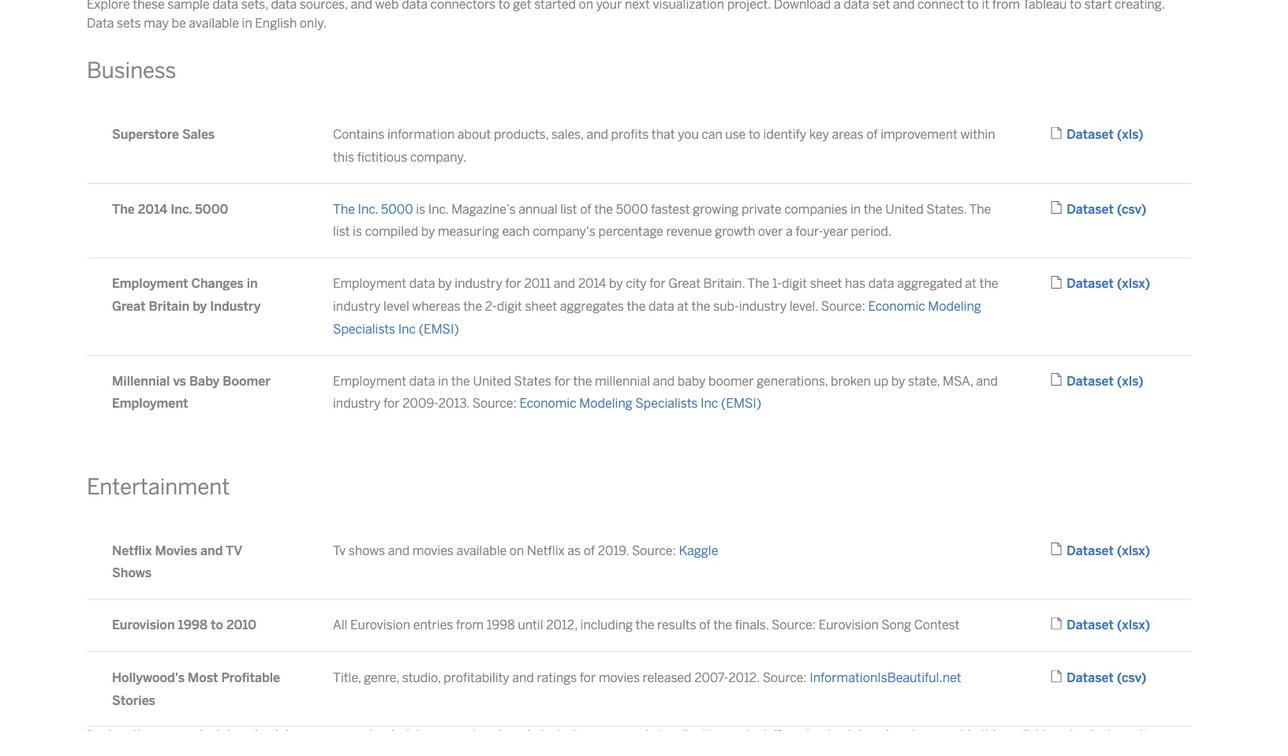 Task type: describe. For each thing, give the bounding box(es) containing it.
the down this
[[333, 202, 355, 217]]

inc for level
[[398, 322, 416, 337]]

britain.
[[704, 276, 745, 291]]

( for tv shows and movies available on netflix as of 2019. source:
[[1117, 543, 1122, 558]]

contest
[[915, 618, 960, 633]]

employment data in the united states for the millennial and baby boomer generations, broken up by state, msa, and industry for 2009-2013. source:
[[333, 374, 998, 411]]

economic for the
[[869, 299, 926, 314]]

information
[[387, 127, 455, 142]]

0 horizontal spatial is
[[353, 224, 362, 239]]

0 horizontal spatial on
[[510, 543, 524, 558]]

2012,
[[546, 618, 578, 633]]

explore
[[87, 0, 130, 11]]

a inside the is inc. magazine's annual list of the 5000 fastest growing private companies in the united states. the list is compiled by measuring each company's percentage revenue growth over a four-year period.
[[786, 224, 793, 239]]

hollywood's
[[112, 670, 185, 685]]

britain
[[149, 299, 190, 314]]

the left millennial at the bottom of the page
[[573, 374, 592, 389]]

) for all eurovision entries from 1998 until 2012, including the results of the finals. source: eurovision song contest
[[1146, 618, 1151, 633]]

dataset ( csv ) for the 2014 inc. 5000
[[1067, 202, 1147, 217]]

the up 2013. on the bottom left of the page
[[451, 374, 470, 389]]

economic modeling specialists inc (emsi) link for and
[[520, 396, 762, 411]]

for right the city
[[650, 276, 666, 291]]

the down superstore
[[112, 202, 135, 217]]

1-
[[773, 276, 782, 291]]

by inside employment changes in great britain by industry
[[193, 299, 207, 314]]

profitable
[[221, 670, 280, 685]]

connectors
[[431, 0, 496, 11]]

2 netflix from the left
[[527, 543, 565, 558]]

economic modeling specialists inc (emsi) for and
[[520, 396, 762, 411]]

tv shows and movies available on netflix as of 2019. source: kaggle
[[333, 543, 719, 558]]

the left finals.
[[714, 618, 732, 633]]

csv for the 2014 inc. 5000
[[1122, 202, 1142, 217]]

profits
[[611, 127, 649, 142]]

stories
[[112, 693, 155, 708]]

the 2014 inc. 5000
[[112, 202, 228, 217]]

explore these sample data sets, data sources, and web data connectors to get started on your next visualization project. download a data set and connect to it from tableau to start creating. data sets may be available in english only.
[[87, 0, 1165, 30]]

to left get
[[499, 0, 510, 11]]

private
[[742, 202, 782, 217]]

superstore sales
[[112, 127, 215, 142]]

and left 'ratings' at bottom left
[[512, 670, 534, 685]]

csv for hollywood's most profitable stories
[[1122, 670, 1142, 685]]

data left sets,
[[213, 0, 238, 11]]

2007-
[[695, 670, 729, 685]]

identify
[[764, 127, 807, 142]]

dataset for employment data by industry for 2011 and 2014 by city for great britain. the 1-digit sheet has data aggregated at the industry level whereas the 2-digit sheet aggregates the data at the sub-industry level. source:
[[1067, 276, 1114, 291]]

2 1998 from the left
[[487, 618, 515, 633]]

xlsx for employment data by industry for 2011 and 2014 by city for great britain. the 1-digit sheet has data aggregated at the industry level whereas the 2-digit sheet aggregates the data at the sub-industry level. source:
[[1122, 276, 1146, 291]]

dataset ( xlsx ) for all eurovision entries from 1998 until 2012, including the results of the finals. source: eurovision song contest
[[1067, 618, 1151, 633]]

dataset ( csv ) for hollywood's most profitable stories
[[1067, 670, 1147, 685]]

aggregated
[[898, 276, 963, 291]]

xls for employment data in the united states for the millennial and baby boomer generations, broken up by state, msa, and industry for 2009-2013. source:
[[1122, 374, 1139, 389]]

from inside explore these sample data sets, data sources, and web data connectors to get started on your next visualization project. download a data set and connect to it from tableau to start creating. data sets may be available in english only.
[[993, 0, 1020, 11]]

magazine's
[[452, 202, 516, 217]]

employment inside millennial vs baby boomer employment
[[112, 396, 188, 411]]

1 horizontal spatial is
[[416, 202, 426, 217]]

genre,
[[364, 670, 399, 685]]

available inside explore these sample data sets, data sources, and web data connectors to get started on your next visualization project. download a data set and connect to it from tableau to start creating. data sets may be available in english only.
[[189, 15, 239, 30]]

to left it
[[968, 0, 979, 11]]

source: right finals.
[[772, 618, 816, 633]]

web
[[375, 0, 399, 11]]

and right msa,
[[976, 374, 998, 389]]

2011
[[525, 276, 551, 291]]

0 horizontal spatial digit
[[497, 299, 522, 314]]

products,
[[494, 127, 549, 142]]

2 eurovision from the left
[[350, 618, 410, 633]]

2 5000 from the left
[[381, 202, 413, 217]]

source: right 2012.
[[763, 670, 807, 685]]

2019.
[[598, 543, 629, 558]]

set
[[873, 0, 890, 11]]

data left set
[[844, 0, 870, 11]]

the left "2-"
[[463, 299, 482, 314]]

economic modeling specialists inc (emsi) for city
[[333, 299, 982, 337]]

1 inc. from the left
[[171, 202, 192, 217]]

specialists for level
[[333, 322, 396, 337]]

the up period.
[[864, 202, 883, 217]]

modeling for the
[[928, 299, 982, 314]]

you
[[678, 127, 699, 142]]

by left the city
[[609, 276, 623, 291]]

vs
[[173, 374, 186, 389]]

has
[[845, 276, 866, 291]]

and right shows
[[388, 543, 410, 558]]

dataset for tv shows and movies available on netflix as of 2019. source:
[[1067, 543, 1114, 558]]

dataset ( xls ) for employment data in the united states for the millennial and baby boomer generations, broken up by state, msa, and industry for 2009-2013. source:
[[1067, 374, 1144, 389]]

sub-
[[714, 299, 739, 314]]

companies
[[785, 202, 848, 217]]

the inc. 5000
[[333, 202, 413, 217]]

results
[[658, 618, 697, 633]]

sales,
[[552, 127, 584, 142]]

inc. for the inc. 5000
[[358, 202, 378, 217]]

united inside the is inc. magazine's annual list of the 5000 fastest growing private companies in the united states. the list is compiled by measuring each company's percentage revenue growth over a four-year period.
[[886, 202, 924, 217]]

sets
[[117, 15, 141, 30]]

0 vertical spatial movies
[[413, 543, 454, 558]]

project.
[[728, 0, 771, 11]]

) for employment data in the united states for the millennial and baby boomer generations, broken up by state, msa, and industry for 2009-2013. source:
[[1139, 374, 1144, 389]]

year
[[823, 224, 848, 239]]

to left the 2010
[[211, 618, 223, 633]]

until
[[518, 618, 543, 633]]

to left start
[[1070, 0, 1082, 11]]

aggregates
[[560, 299, 624, 314]]

employment for employment changes in great britain by industry
[[112, 276, 188, 291]]

company.
[[410, 150, 467, 165]]

2 ( from the top
[[1117, 202, 1122, 217]]

msa,
[[943, 374, 974, 389]]

boomer
[[709, 374, 754, 389]]

use
[[726, 127, 746, 142]]

inc. for is inc. magazine's annual list of the 5000 fastest growing private companies in the united states. the list is compiled by measuring each company's percentage revenue growth over a four-year period.
[[428, 202, 449, 217]]

( for employment data in the united states for the millennial and baby boomer generations, broken up by state, msa, and industry for 2009-2013. source:
[[1117, 374, 1122, 389]]

in inside employment data in the united states for the millennial and baby boomer generations, broken up by state, msa, and industry for 2009-2013. source:
[[438, 374, 449, 389]]

2014 inside employment data by industry for 2011 and 2014 by city for great britain. the 1-digit sheet has data aggregated at the industry level whereas the 2-digit sheet aggregates the data at the sub-industry level. source:
[[578, 276, 607, 291]]

that
[[652, 127, 675, 142]]

eurovision 1998 to 2010
[[112, 618, 257, 633]]

of inside contains information about products, sales, and profits that you can use to identify key areas of improvement within this fictitious company.
[[867, 127, 878, 142]]

the up percentage
[[594, 202, 613, 217]]

contains
[[333, 127, 385, 142]]

the inc. 5000 link
[[333, 202, 413, 217]]

xlsx for all eurovision entries from 1998 until 2012, including the results of the finals. source: eurovision song contest
[[1122, 618, 1146, 633]]

) for contains information about products, sales, and profits that you can use to identify key areas of improvement within this fictitious company.
[[1139, 127, 1144, 142]]

period.
[[851, 224, 892, 239]]

source: inside employment data by industry for 2011 and 2014 by city for great britain. the 1-digit sheet has data aggregated at the industry level whereas the 2-digit sheet aggregates the data at the sub-industry level. source:
[[821, 299, 866, 314]]

data up english
[[271, 0, 297, 11]]

great inside employment data by industry for 2011 and 2014 by city for great britain. the 1-digit sheet has data aggregated at the industry level whereas the 2-digit sheet aggregates the data at the sub-industry level. source:
[[669, 276, 701, 291]]

for left 2011
[[505, 276, 522, 291]]

modeling for 2009-
[[580, 396, 633, 411]]

these
[[133, 0, 165, 11]]

industry up "2-"
[[455, 276, 503, 291]]

kaggle
[[679, 543, 719, 558]]

the left results
[[636, 618, 655, 633]]

dataset ( xls ) for contains information about products, sales, and profits that you can use to identify key areas of improvement within this fictitious company.
[[1067, 127, 1144, 142]]

2009-
[[403, 396, 439, 411]]

superstore
[[112, 127, 179, 142]]

most
[[188, 670, 218, 685]]

whereas
[[412, 299, 461, 314]]

employment for employment data by industry for 2011 and 2014 by city for great britain. the 1-digit sheet has data aggregated at the industry level whereas the 2-digit sheet aggregates the data at the sub-industry level. source:
[[333, 276, 407, 291]]

level
[[384, 299, 409, 314]]

and inside netflix movies and tv shows
[[200, 543, 223, 558]]

boomer
[[223, 374, 271, 389]]

a inside explore these sample data sets, data sources, and web data connectors to get started on your next visualization project. download a data set and connect to it from tableau to start creating. data sets may be available in english only.
[[834, 0, 841, 11]]

industry left level
[[333, 299, 381, 314]]

source: right 2019. at the left bottom
[[632, 543, 676, 558]]

in inside employment changes in great britain by industry
[[247, 276, 258, 291]]

started
[[534, 0, 576, 11]]

1 horizontal spatial movies
[[599, 670, 640, 685]]

may
[[144, 15, 169, 30]]

percentage
[[599, 224, 664, 239]]

0 vertical spatial sheet
[[810, 276, 842, 291]]

2 xlsx from the top
[[1122, 543, 1146, 558]]

about
[[458, 127, 491, 142]]

2013.
[[439, 396, 470, 411]]

inc for source:
[[701, 396, 718, 411]]

0 vertical spatial 2014
[[138, 202, 168, 217]]

1 5000 from the left
[[195, 202, 228, 217]]

by up whereas
[[438, 276, 452, 291]]

four-
[[796, 224, 823, 239]]

on inside explore these sample data sets, data sources, and web data connectors to get started on your next visualization project. download a data set and connect to it from tableau to start creating. data sets may be available in english only.
[[579, 0, 594, 11]]



Task type: locate. For each thing, give the bounding box(es) containing it.
movies left released
[[599, 670, 640, 685]]

a
[[834, 0, 841, 11], [786, 224, 793, 239]]

5000 inside the is inc. magazine's annual list of the 5000 fastest growing private companies in the united states. the list is compiled by measuring each company's percentage revenue growth over a four-year period.
[[616, 202, 648, 217]]

0 vertical spatial economic modeling specialists inc (emsi) link
[[333, 299, 982, 337]]

4 ( from the top
[[1117, 374, 1122, 389]]

1 horizontal spatial 1998
[[487, 618, 515, 633]]

inc. up measuring
[[428, 202, 449, 217]]

1 vertical spatial list
[[333, 224, 350, 239]]

1 horizontal spatial a
[[834, 0, 841, 11]]

7 dataset from the top
[[1067, 670, 1114, 685]]

2014 up aggregates
[[578, 276, 607, 291]]

sheet down 2011
[[525, 299, 557, 314]]

1 vertical spatial a
[[786, 224, 793, 239]]

0 vertical spatial great
[[669, 276, 701, 291]]

0 horizontal spatial at
[[677, 299, 689, 314]]

data right has
[[869, 276, 895, 291]]

1 horizontal spatial united
[[886, 202, 924, 217]]

sheet
[[810, 276, 842, 291], [525, 299, 557, 314]]

list down the inc. 5000 link
[[333, 224, 350, 239]]

2 vertical spatial dataset ( xlsx )
[[1067, 618, 1151, 633]]

2 dataset ( csv ) from the top
[[1067, 670, 1147, 685]]

entertainment
[[87, 474, 230, 500]]

1 vertical spatial csv
[[1122, 670, 1142, 685]]

by inside the is inc. magazine's annual list of the 5000 fastest growing private companies in the united states. the list is compiled by measuring each company's percentage revenue growth over a four-year period.
[[421, 224, 435, 239]]

in up period.
[[851, 202, 861, 217]]

level.
[[790, 299, 819, 314]]

economic modeling specialists inc (emsi) link down millennial at the bottom of the page
[[520, 396, 762, 411]]

the right aggregated
[[980, 276, 999, 291]]

0 horizontal spatial list
[[333, 224, 350, 239]]

inc inside economic modeling specialists inc (emsi)
[[398, 322, 416, 337]]

5000 up compiled
[[381, 202, 413, 217]]

0 horizontal spatial sheet
[[525, 299, 557, 314]]

0 vertical spatial dataset ( csv )
[[1067, 202, 1147, 217]]

1 vertical spatial united
[[473, 374, 511, 389]]

1 netflix from the left
[[112, 543, 152, 558]]

0 horizontal spatial a
[[786, 224, 793, 239]]

source: right 2013. on the bottom left of the page
[[473, 396, 517, 411]]

dataset
[[1067, 127, 1114, 142], [1067, 202, 1114, 217], [1067, 276, 1114, 291], [1067, 374, 1114, 389], [1067, 543, 1114, 558], [1067, 618, 1114, 633], [1067, 670, 1114, 685]]

specialists down level
[[333, 322, 396, 337]]

0 vertical spatial dataset ( xlsx )
[[1067, 276, 1151, 291]]

1 horizontal spatial list
[[561, 202, 577, 217]]

growing
[[693, 202, 739, 217]]

improvement
[[881, 127, 958, 142]]

1 vertical spatial sheet
[[525, 299, 557, 314]]

0 vertical spatial from
[[993, 0, 1020, 11]]

(
[[1117, 127, 1122, 142], [1117, 202, 1122, 217], [1117, 276, 1122, 291], [1117, 374, 1122, 389], [1117, 543, 1122, 558], [1117, 618, 1122, 633], [1117, 670, 1122, 685]]

in
[[242, 15, 252, 30], [851, 202, 861, 217], [247, 276, 258, 291], [438, 374, 449, 389]]

tv
[[333, 543, 346, 558]]

1 horizontal spatial 2014
[[578, 276, 607, 291]]

5 ( from the top
[[1117, 543, 1122, 558]]

2 dataset ( xlsx ) from the top
[[1067, 543, 1151, 558]]

xls for contains information about products, sales, and profits that you can use to identify key areas of improvement within this fictitious company.
[[1122, 127, 1139, 142]]

economic for 2009-
[[520, 396, 577, 411]]

data right web
[[402, 0, 428, 11]]

sales
[[182, 127, 215, 142]]

from right the entries at the left
[[456, 618, 484, 633]]

within
[[961, 127, 996, 142]]

1 vertical spatial on
[[510, 543, 524, 558]]

1 vertical spatial dataset ( csv )
[[1067, 670, 1147, 685]]

1 vertical spatial xlsx
[[1122, 543, 1146, 558]]

1 vertical spatial digit
[[497, 299, 522, 314]]

is
[[416, 202, 426, 217], [353, 224, 362, 239]]

in inside explore these sample data sets, data sources, and web data connectors to get started on your next visualization project. download a data set and connect to it from tableau to start creating. data sets may be available in english only.
[[242, 15, 252, 30]]

dataset ( xlsx ) for employment data by industry for 2011 and 2014 by city for great britain. the 1-digit sheet has data aggregated at the industry level whereas the 2-digit sheet aggregates the data at the sub-industry level. source:
[[1067, 276, 1151, 291]]

list up company's
[[561, 202, 577, 217]]

1 horizontal spatial eurovision
[[350, 618, 410, 633]]

3 ( from the top
[[1117, 276, 1122, 291]]

1 vertical spatial economic modeling specialists inc (emsi)
[[520, 396, 762, 411]]

list
[[561, 202, 577, 217], [333, 224, 350, 239]]

economic modeling specialists inc (emsi) link
[[333, 299, 982, 337], [520, 396, 762, 411]]

modeling inside economic modeling specialists inc (emsi)
[[928, 299, 982, 314]]

0 horizontal spatial available
[[189, 15, 239, 30]]

at left sub- on the right top
[[677, 299, 689, 314]]

1 vertical spatial available
[[457, 543, 507, 558]]

digit up level.
[[782, 276, 807, 291]]

including
[[581, 618, 633, 633]]

millennial
[[595, 374, 650, 389]]

this
[[333, 150, 354, 165]]

employment up 2009-
[[333, 374, 407, 389]]

dataset for all eurovision entries from 1998 until 2012, including the results of the finals. source: eurovision song contest
[[1067, 618, 1114, 633]]

title, genre, studio, profitability and ratings for movies released 2007-2012. source: informationisbeautiful.net
[[333, 670, 962, 685]]

netflix inside netflix movies and tv shows
[[112, 543, 152, 558]]

0 horizontal spatial eurovision
[[112, 618, 175, 633]]

5 dataset from the top
[[1067, 543, 1114, 558]]

0 horizontal spatial great
[[112, 299, 146, 314]]

0 vertical spatial at
[[966, 276, 977, 291]]

and inside employment data by industry for 2011 and 2014 by city for great britain. the 1-digit sheet has data aggregated at the industry level whereas the 2-digit sheet aggregates the data at the sub-industry level. source:
[[554, 276, 576, 291]]

for right 'ratings' at bottom left
[[580, 670, 596, 685]]

inc.
[[171, 202, 192, 217], [358, 202, 378, 217], [428, 202, 449, 217]]

3 eurovision from the left
[[819, 618, 879, 633]]

sample
[[168, 0, 210, 11]]

is up compiled
[[416, 202, 426, 217]]

by right compiled
[[421, 224, 435, 239]]

0 horizontal spatial inc
[[398, 322, 416, 337]]

0 vertical spatial modeling
[[928, 299, 982, 314]]

1 xls from the top
[[1122, 127, 1139, 142]]

source: inside employment data in the united states for the millennial and baby boomer generations, broken up by state, msa, and industry for 2009-2013. source:
[[473, 396, 517, 411]]

and inside contains information about products, sales, and profits that you can use to identify key areas of improvement within this fictitious company.
[[587, 127, 609, 142]]

economic modeling specialists inc (emsi) link down the city
[[333, 299, 982, 337]]

the right states.
[[970, 202, 992, 217]]

as
[[568, 543, 581, 558]]

a right over
[[786, 224, 793, 239]]

0 vertical spatial digit
[[782, 276, 807, 291]]

0 vertical spatial a
[[834, 0, 841, 11]]

and left web
[[351, 0, 373, 11]]

1 vertical spatial dataset ( xlsx )
[[1067, 543, 1151, 558]]

inc. inside the is inc. magazine's annual list of the 5000 fastest growing private companies in the united states. the list is compiled by measuring each company's percentage revenue growth over a four-year period.
[[428, 202, 449, 217]]

1 horizontal spatial (emsi)
[[721, 396, 762, 411]]

1 horizontal spatial available
[[457, 543, 507, 558]]

employment inside employment data in the united states for the millennial and baby boomer generations, broken up by state, msa, and industry for 2009-2013. source:
[[333, 374, 407, 389]]

and right 2011
[[554, 276, 576, 291]]

the down the city
[[627, 299, 646, 314]]

1 vertical spatial inc
[[701, 396, 718, 411]]

be
[[172, 15, 186, 30]]

dataset for title, genre, studio, profitability and ratings for movies released 2007-2012. source:
[[1067, 670, 1114, 685]]

1 horizontal spatial netflix
[[527, 543, 565, 558]]

baby
[[678, 374, 706, 389]]

1 horizontal spatial sheet
[[810, 276, 842, 291]]

1 horizontal spatial economic
[[869, 299, 926, 314]]

netflix left as
[[527, 543, 565, 558]]

1998 left the until
[[487, 618, 515, 633]]

employment inside employment changes in great britain by industry
[[112, 276, 188, 291]]

fictitious
[[357, 150, 408, 165]]

netflix up shows
[[112, 543, 152, 558]]

0 horizontal spatial movies
[[413, 543, 454, 558]]

by down changes
[[193, 299, 207, 314]]

employment data by industry for 2011 and 2014 by city for great britain. the 1-digit sheet has data aggregated at the industry level whereas the 2-digit sheet aggregates the data at the sub-industry level. source:
[[333, 276, 999, 314]]

states.
[[927, 202, 967, 217]]

broken
[[831, 374, 871, 389]]

digit right whereas
[[497, 299, 522, 314]]

creating.
[[1115, 0, 1165, 11]]

2 inc. from the left
[[358, 202, 378, 217]]

title,
[[333, 670, 361, 685]]

2 horizontal spatial 5000
[[616, 202, 648, 217]]

inc. down the sales on the left top
[[171, 202, 192, 217]]

of up company's
[[580, 202, 592, 217]]

1 vertical spatial great
[[112, 299, 146, 314]]

netflix movies and tv shows
[[112, 543, 242, 581]]

released
[[643, 670, 692, 685]]

the
[[594, 202, 613, 217], [864, 202, 883, 217], [980, 276, 999, 291], [463, 299, 482, 314], [627, 299, 646, 314], [692, 299, 711, 314], [451, 374, 470, 389], [573, 374, 592, 389], [636, 618, 655, 633], [714, 618, 732, 633]]

and left tv
[[200, 543, 223, 558]]

1 ( from the top
[[1117, 127, 1122, 142]]

1 horizontal spatial digit
[[782, 276, 807, 291]]

eurovision right all
[[350, 618, 410, 633]]

from right it
[[993, 0, 1020, 11]]

1 vertical spatial 2014
[[578, 276, 607, 291]]

employment up britain
[[112, 276, 188, 291]]

millennial vs baby boomer employment
[[112, 374, 271, 411]]

only.
[[300, 15, 327, 30]]

6 ( from the top
[[1117, 618, 1122, 633]]

movies
[[413, 543, 454, 558], [599, 670, 640, 685]]

united left states
[[473, 374, 511, 389]]

1 horizontal spatial on
[[579, 0, 594, 11]]

0 horizontal spatial 5000
[[195, 202, 228, 217]]

0 vertical spatial csv
[[1122, 202, 1142, 217]]

the left 1-
[[748, 276, 770, 291]]

5000 up percentage
[[616, 202, 648, 217]]

employment down millennial
[[112, 396, 188, 411]]

at right aggregated
[[966, 276, 977, 291]]

1 1998 from the left
[[178, 618, 208, 633]]

industry left 2009-
[[333, 396, 381, 411]]

download
[[774, 0, 831, 11]]

employment for employment data in the united states for the millennial and baby boomer generations, broken up by state, msa, and industry for 2009-2013. source:
[[333, 374, 407, 389]]

2010
[[226, 618, 257, 633]]

great left "britain."
[[669, 276, 701, 291]]

data up whereas
[[409, 276, 435, 291]]

0 horizontal spatial (emsi)
[[419, 322, 459, 337]]

(emsi) for millennial
[[721, 396, 762, 411]]

specialists inside economic modeling specialists inc (emsi)
[[333, 322, 396, 337]]

and right sales,
[[587, 127, 609, 142]]

informationisbeautiful.net
[[810, 670, 962, 685]]

0 horizontal spatial 1998
[[178, 618, 208, 633]]

your
[[596, 0, 622, 11]]

economic modeling specialists inc (emsi) link for city
[[333, 299, 982, 337]]

modeling
[[928, 299, 982, 314], [580, 396, 633, 411]]

1 vertical spatial dataset ( xls )
[[1067, 374, 1144, 389]]

and
[[351, 0, 373, 11], [893, 0, 915, 11], [587, 127, 609, 142], [554, 276, 576, 291], [653, 374, 675, 389], [976, 374, 998, 389], [200, 543, 223, 558], [388, 543, 410, 558], [512, 670, 534, 685]]

1 vertical spatial economic
[[520, 396, 577, 411]]

0 vertical spatial economic modeling specialists inc (emsi)
[[333, 299, 982, 337]]

1 csv from the top
[[1122, 202, 1142, 217]]

0 horizontal spatial united
[[473, 374, 511, 389]]

1 eurovision from the left
[[112, 618, 175, 633]]

2 dataset ( xls ) from the top
[[1067, 374, 1144, 389]]

2 xls from the top
[[1122, 374, 1139, 389]]

in up 'industry'
[[247, 276, 258, 291]]

areas
[[832, 127, 864, 142]]

data
[[87, 15, 114, 30]]

7 ( from the top
[[1117, 670, 1122, 685]]

(emsi) down boomer
[[721, 396, 762, 411]]

key
[[810, 127, 829, 142]]

1 vertical spatial (emsi)
[[721, 396, 762, 411]]

( for all eurovision entries from 1998 until 2012, including the results of the finals. source: eurovision song contest
[[1117, 618, 1122, 633]]

0 horizontal spatial modeling
[[580, 396, 633, 411]]

employment inside employment data by industry for 2011 and 2014 by city for great britain. the 1-digit sheet has data aggregated at the industry level whereas the 2-digit sheet aggregates the data at the sub-industry level. source:
[[333, 276, 407, 291]]

( for employment data by industry for 2011 and 2014 by city for great britain. the 1-digit sheet has data aggregated at the industry level whereas the 2-digit sheet aggregates the data at the sub-industry level. source:
[[1117, 276, 1122, 291]]

0 horizontal spatial from
[[456, 618, 484, 633]]

and left baby
[[653, 374, 675, 389]]

on left your
[[579, 0, 594, 11]]

3 dataset ( xlsx ) from the top
[[1067, 618, 1151, 633]]

modeling down aggregated
[[928, 299, 982, 314]]

contains information about products, sales, and profits that you can use to identify key areas of improvement within this fictitious company.
[[333, 127, 996, 165]]

1 dataset ( csv ) from the top
[[1067, 202, 1147, 217]]

3 dataset from the top
[[1067, 276, 1114, 291]]

by right up
[[892, 374, 906, 389]]

1 vertical spatial specialists
[[636, 396, 698, 411]]

can
[[702, 127, 723, 142]]

0 horizontal spatial netflix
[[112, 543, 152, 558]]

1 horizontal spatial great
[[669, 276, 701, 291]]

of right results
[[699, 618, 711, 633]]

0 vertical spatial xlsx
[[1122, 276, 1146, 291]]

1 horizontal spatial 5000
[[381, 202, 413, 217]]

great
[[669, 276, 701, 291], [112, 299, 146, 314]]

for left 2009-
[[384, 396, 400, 411]]

dataset ( xls )
[[1067, 127, 1144, 142], [1067, 374, 1144, 389]]

(emsi) for by
[[419, 322, 459, 337]]

on
[[579, 0, 594, 11], [510, 543, 524, 558]]

2014 down superstore
[[138, 202, 168, 217]]

0 horizontal spatial 2014
[[138, 202, 168, 217]]

5000 up changes
[[195, 202, 228, 217]]

and right set
[[893, 0, 915, 11]]

states
[[514, 374, 552, 389]]

modeling down millennial at the bottom of the page
[[580, 396, 633, 411]]

in inside the is inc. magazine's annual list of the 5000 fastest growing private companies in the united states. the list is compiled by measuring each company's percentage revenue growth over a four-year period.
[[851, 202, 861, 217]]

2 horizontal spatial inc.
[[428, 202, 449, 217]]

movies right shows
[[413, 543, 454, 558]]

dataset for contains information about products, sales, and profits that you can use to identify key areas of improvement within this fictitious company.
[[1067, 127, 1114, 142]]

the inside employment data by industry for 2011 and 2014 by city for great britain. the 1-digit sheet has data aggregated at the industry level whereas the 2-digit sheet aggregates the data at the sub-industry level. source:
[[748, 276, 770, 291]]

1 horizontal spatial from
[[993, 0, 1020, 11]]

state,
[[908, 374, 940, 389]]

0 vertical spatial list
[[561, 202, 577, 217]]

in down sets,
[[242, 15, 252, 30]]

1 horizontal spatial modeling
[[928, 299, 982, 314]]

1 dataset from the top
[[1067, 127, 1114, 142]]

finals.
[[735, 618, 769, 633]]

3 xlsx from the top
[[1122, 618, 1146, 633]]

industry
[[455, 276, 503, 291], [333, 299, 381, 314], [739, 299, 787, 314], [333, 396, 381, 411]]

in up 2013. on the bottom left of the page
[[438, 374, 449, 389]]

the inside the is inc. magazine's annual list of the 5000 fastest growing private companies in the united states. the list is compiled by measuring each company's percentage revenue growth over a four-year period.
[[970, 202, 992, 217]]

1 horizontal spatial specialists
[[636, 396, 698, 411]]

all eurovision entries from 1998 until 2012, including the results of the finals. source: eurovision song contest
[[333, 618, 960, 633]]

2 vertical spatial xlsx
[[1122, 618, 1146, 633]]

3 inc. from the left
[[428, 202, 449, 217]]

1998 left the 2010
[[178, 618, 208, 633]]

get
[[513, 0, 532, 11]]

data
[[213, 0, 238, 11], [271, 0, 297, 11], [402, 0, 428, 11], [844, 0, 870, 11], [409, 276, 435, 291], [869, 276, 895, 291], [649, 299, 675, 314], [409, 374, 435, 389]]

shows
[[112, 566, 152, 581]]

0 vertical spatial (emsi)
[[419, 322, 459, 337]]

over
[[758, 224, 783, 239]]

united inside employment data in the united states for the millennial and baby boomer generations, broken up by state, msa, and industry for 2009-2013. source:
[[473, 374, 511, 389]]

) for employment data by industry for 2011 and 2014 by city for great britain. the 1-digit sheet has data aggregated at the industry level whereas the 2-digit sheet aggregates the data at the sub-industry level. source:
[[1146, 276, 1151, 291]]

( for title, genre, studio, profitability and ratings for movies released 2007-2012. source:
[[1117, 670, 1122, 685]]

0 vertical spatial is
[[416, 202, 426, 217]]

csv
[[1122, 202, 1142, 217], [1122, 670, 1142, 685]]

1 dataset ( xlsx ) from the top
[[1067, 276, 1151, 291]]

compiled
[[365, 224, 418, 239]]

industry inside employment data in the united states for the millennial and baby boomer generations, broken up by state, msa, and industry for 2009-2013. source:
[[333, 396, 381, 411]]

economic modeling specialists inc (emsi) down the city
[[333, 299, 982, 337]]

3 5000 from the left
[[616, 202, 648, 217]]

0 vertical spatial dataset ( xls )
[[1067, 127, 1144, 142]]

) for title, genre, studio, profitability and ratings for movies released 2007-2012. source:
[[1142, 670, 1147, 685]]

industry
[[210, 299, 261, 314]]

economic modeling specialists inc (emsi) down millennial at the bottom of the page
[[520, 396, 762, 411]]

) for tv shows and movies available on netflix as of 2019. source:
[[1146, 543, 1151, 558]]

it
[[982, 0, 990, 11]]

industry down 1-
[[739, 299, 787, 314]]

great inside employment changes in great britain by industry
[[112, 299, 146, 314]]

the left sub- on the right top
[[692, 299, 711, 314]]

0 horizontal spatial specialists
[[333, 322, 396, 337]]

0 vertical spatial economic
[[869, 299, 926, 314]]

of right areas
[[867, 127, 878, 142]]

tv
[[226, 543, 242, 558]]

specialists down baby
[[636, 396, 698, 411]]

1 dataset ( xls ) from the top
[[1067, 127, 1144, 142]]

dataset for employment data in the united states for the millennial and baby boomer generations, broken up by state, msa, and industry for 2009-2013. source:
[[1067, 374, 1114, 389]]

2 dataset from the top
[[1067, 202, 1114, 217]]

1 vertical spatial movies
[[599, 670, 640, 685]]

1 vertical spatial at
[[677, 299, 689, 314]]

1 horizontal spatial at
[[966, 276, 977, 291]]

6 dataset from the top
[[1067, 618, 1114, 633]]

by inside employment data in the united states for the millennial and baby boomer generations, broken up by state, msa, and industry for 2009-2013. source:
[[892, 374, 906, 389]]

inc down baby
[[701, 396, 718, 411]]

available
[[189, 15, 239, 30], [457, 543, 507, 558]]

0 horizontal spatial inc.
[[171, 202, 192, 217]]

1 xlsx from the top
[[1122, 276, 1146, 291]]

source: down has
[[821, 299, 866, 314]]

each
[[502, 224, 530, 239]]

1 vertical spatial xls
[[1122, 374, 1139, 389]]

2-
[[485, 299, 497, 314]]

a right download
[[834, 0, 841, 11]]

baby
[[189, 374, 220, 389]]

2 horizontal spatial eurovision
[[819, 618, 879, 633]]

)
[[1139, 127, 1144, 142], [1142, 202, 1147, 217], [1146, 276, 1151, 291], [1139, 374, 1144, 389], [1146, 543, 1151, 558], [1146, 618, 1151, 633], [1142, 670, 1147, 685]]

0 horizontal spatial economic
[[520, 396, 577, 411]]

of inside the is inc. magazine's annual list of the 5000 fastest growing private companies in the united states. the list is compiled by measuring each company's percentage revenue growth over a four-year period.
[[580, 202, 592, 217]]

english
[[255, 15, 297, 30]]

2 csv from the top
[[1122, 670, 1142, 685]]

1 horizontal spatial inc
[[701, 396, 718, 411]]

(emsi) inside economic modeling specialists inc (emsi)
[[419, 322, 459, 337]]

all
[[333, 618, 348, 633]]

shows
[[349, 543, 385, 558]]

4 dataset from the top
[[1067, 374, 1114, 389]]

1 horizontal spatial inc.
[[358, 202, 378, 217]]

source:
[[821, 299, 866, 314], [473, 396, 517, 411], [632, 543, 676, 558], [772, 618, 816, 633], [763, 670, 807, 685]]

1 vertical spatial economic modeling specialists inc (emsi) link
[[520, 396, 762, 411]]

connect
[[918, 0, 965, 11]]

digit
[[782, 276, 807, 291], [497, 299, 522, 314]]

data left sub- on the right top
[[649, 299, 675, 314]]

( for contains information about products, sales, and profits that you can use to identify key areas of improvement within this fictitious company.
[[1117, 127, 1122, 142]]

city
[[626, 276, 647, 291]]

0 vertical spatial xls
[[1122, 127, 1139, 142]]

for right states
[[554, 374, 571, 389]]

employment changes in great britain by industry
[[112, 276, 261, 314]]

0 vertical spatial united
[[886, 202, 924, 217]]

is down the inc. 5000 link
[[353, 224, 362, 239]]

to inside contains information about products, sales, and profits that you can use to identify key areas of improvement within this fictitious company.
[[749, 127, 761, 142]]

of
[[867, 127, 878, 142], [580, 202, 592, 217], [584, 543, 595, 558], [699, 618, 711, 633]]

company's
[[533, 224, 596, 239]]

0 vertical spatial on
[[579, 0, 594, 11]]

0 vertical spatial available
[[189, 15, 239, 30]]

of right as
[[584, 543, 595, 558]]

data inside employment data in the united states for the millennial and baby boomer generations, broken up by state, msa, and industry for 2009-2013. source:
[[409, 374, 435, 389]]

millennial
[[112, 374, 170, 389]]

data up 2009-
[[409, 374, 435, 389]]

1 vertical spatial modeling
[[580, 396, 633, 411]]

employment up level
[[333, 276, 407, 291]]

1 vertical spatial from
[[456, 618, 484, 633]]

inc down level
[[398, 322, 416, 337]]

1 vertical spatial is
[[353, 224, 362, 239]]

eurovision left the song
[[819, 618, 879, 633]]

specialists for source:
[[636, 396, 698, 411]]



Task type: vqa. For each thing, say whether or not it's contained in the screenshot.
Workbook Thumbnail corresponding to 2nd Add Favorite image from the left
no



